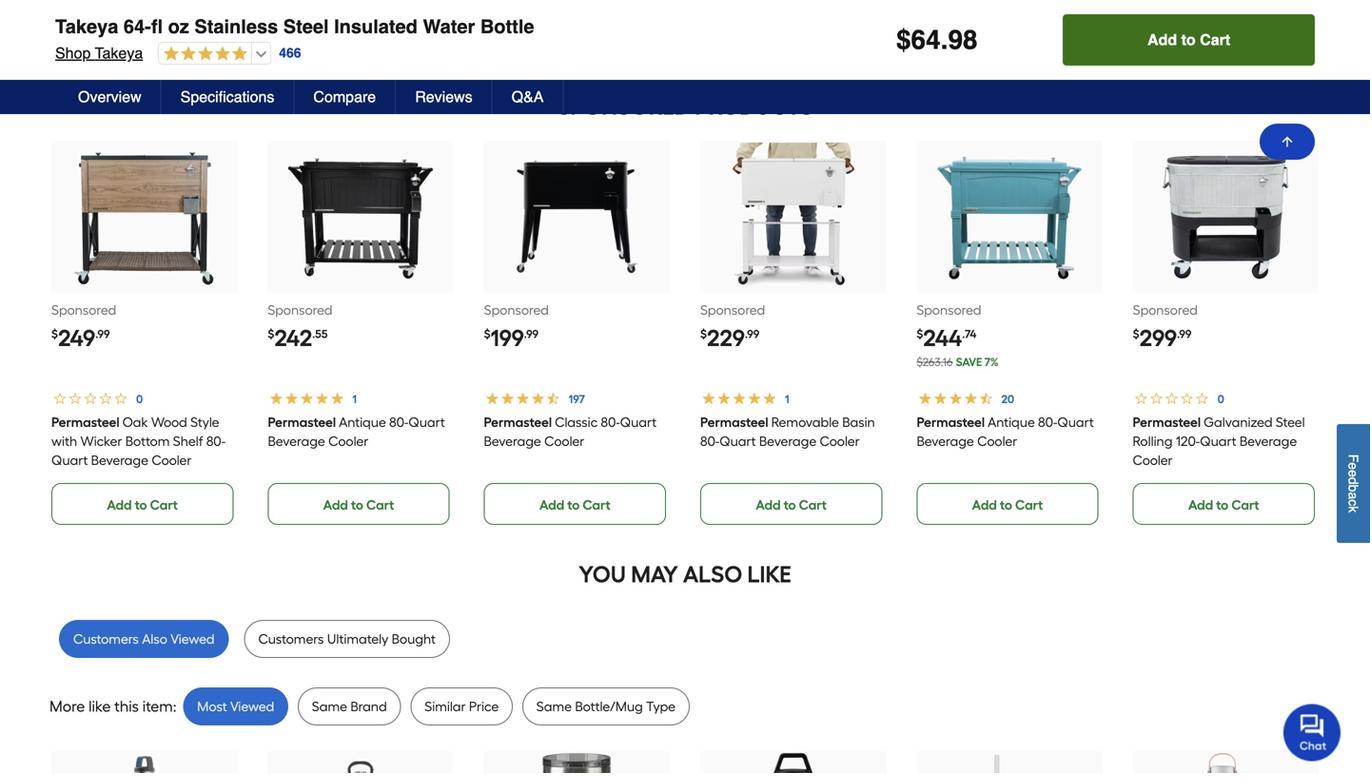 Task type: vqa. For each thing, say whether or not it's contained in the screenshot.


Task type: describe. For each thing, give the bounding box(es) containing it.
quart inside the classic 80-quart beverage cooler
[[621, 415, 657, 431]]

244
[[924, 325, 963, 352]]

sponsored for 299
[[1133, 302, 1198, 318]]

sponsored for 242
[[268, 302, 333, 318]]

add to cart for 249
[[107, 497, 178, 514]]

rtic outdoors water bottle 26-fl oz stainless steel insulated water bottle image
[[70, 754, 219, 774]]

brita bottle with water filter 32-fl oz stainless steel insulated water bottle image
[[1152, 754, 1301, 774]]

a
[[1347, 492, 1362, 500]]

bought
[[392, 632, 436, 648]]

80- for add to cart link within the 244 list item
[[1039, 415, 1058, 431]]

most viewed
[[197, 699, 274, 715]]

add inside 244 list item
[[973, 497, 998, 514]]

more like this item :
[[50, 698, 177, 716]]

tervis 40-fl oz stainless steel insulated tumbler image
[[286, 754, 435, 774]]

to for 299
[[1217, 497, 1229, 514]]

to for 242
[[351, 497, 364, 514]]

cart for 242
[[367, 497, 394, 514]]

bottle
[[481, 16, 535, 38]]

with
[[51, 434, 77, 450]]

sponsored for 249
[[51, 302, 116, 318]]

shelf
[[173, 434, 203, 450]]

$ 199 .99
[[484, 325, 539, 352]]

q&a
[[512, 88, 544, 106]]

sponsored products
[[557, 93, 813, 120]]

cart inside button
[[1201, 31, 1231, 49]]

cart for 299
[[1232, 497, 1260, 514]]

$ for 64
[[897, 25, 912, 55]]

beverage inside galvanized steel rolling 120-quart beverage cooler
[[1240, 434, 1298, 450]]

add to cart link for 249
[[51, 484, 234, 525]]

antique for 244 list item
[[988, 415, 1035, 431]]

0 vertical spatial takeya
[[55, 16, 118, 38]]

shop
[[55, 44, 91, 62]]

cooler inside 244 list item
[[978, 434, 1018, 450]]

cooler inside 242 list item
[[328, 434, 368, 450]]

to for 229
[[784, 497, 796, 514]]

arrow up image
[[1280, 134, 1296, 149]]

bottom
[[125, 434, 170, 450]]

$ 242 .55
[[268, 325, 328, 352]]

add for 242
[[323, 497, 348, 514]]

quart inside 244 list item
[[1058, 415, 1094, 431]]

oz
[[168, 16, 189, 38]]

249 list item
[[51, 141, 237, 525]]

specifications
[[181, 88, 275, 106]]

may
[[631, 561, 678, 589]]

permasteel for 299
[[1133, 415, 1202, 431]]

quart inside galvanized steel rolling 120-quart beverage cooler
[[1201, 434, 1237, 450]]

basin
[[843, 415, 876, 431]]

beverage inside removable basin 80-quart beverage cooler
[[760, 434, 817, 450]]

price
[[469, 699, 499, 715]]

customers for customers also viewed
[[73, 632, 139, 648]]

galvanized steel rolling 120-quart beverage cooler
[[1133, 415, 1306, 469]]

same brand
[[312, 699, 387, 715]]

64-
[[124, 16, 151, 38]]

permasteel oak wood style with wicker bottom shelf 80-quart beverage cooler image
[[70, 143, 219, 291]]

insulated
[[334, 16, 418, 38]]

removable basin 80-quart beverage cooler
[[701, 415, 876, 450]]

permasteel galvanized steel rolling 120-quart beverage cooler image
[[1152, 143, 1301, 291]]

add for 229
[[756, 497, 781, 514]]

add to cart link for 229
[[701, 484, 883, 525]]

to for 249
[[135, 497, 147, 514]]

$ for 199
[[484, 327, 491, 341]]

.99 for 199
[[524, 327, 539, 341]]

299 list item
[[1133, 141, 1319, 525]]

antique for 242 list item
[[339, 415, 386, 431]]

$ for 299
[[1133, 327, 1140, 341]]

rolling
[[1133, 434, 1173, 450]]

add inside button
[[1148, 31, 1178, 49]]

this
[[114, 698, 139, 716]]

cooler inside removable basin 80-quart beverage cooler
[[820, 434, 860, 450]]

bottle/mug
[[575, 699, 643, 715]]

like
[[89, 698, 111, 716]]

same bottle/mug type
[[537, 699, 676, 715]]

b
[[1347, 485, 1362, 492]]

add to cart link for 242
[[268, 484, 450, 525]]

quart inside 242 list item
[[409, 415, 445, 431]]

overview
[[78, 88, 142, 106]]

80- for add to cart link in the 242 list item
[[389, 415, 409, 431]]

cart for 199
[[583, 497, 611, 514]]

f e e d b a c k
[[1347, 455, 1362, 513]]

1 e from the top
[[1347, 463, 1362, 470]]

southdeep products heading
[[50, 88, 1321, 126]]

wood
[[151, 415, 187, 431]]

cart inside 244 list item
[[1016, 497, 1044, 514]]

item
[[143, 698, 173, 716]]

reviews button
[[396, 80, 493, 114]]

244 list item
[[917, 141, 1103, 525]]

242
[[274, 325, 312, 352]]

permasteel for 249
[[51, 415, 120, 431]]

cart for 229
[[799, 497, 827, 514]]

cooler inside galvanized steel rolling 120-quart beverage cooler
[[1133, 453, 1174, 469]]

like
[[748, 561, 792, 589]]

add to cart for 199
[[540, 497, 611, 514]]

oak
[[122, 415, 148, 431]]

you
[[579, 561, 626, 589]]

c
[[1347, 500, 1362, 507]]

galvanized
[[1205, 415, 1273, 431]]

add to cart for 242
[[323, 497, 394, 514]]

takeya 64-fl oz stainless steel insulated water bottle
[[55, 16, 535, 38]]

similar
[[425, 699, 466, 715]]

classic
[[555, 415, 598, 431]]

beverage inside oak wood style with wicker bottom shelf 80- quart beverage cooler
[[91, 453, 148, 469]]

add to cart inside 244 list item
[[973, 497, 1044, 514]]

same for same brand
[[312, 699, 347, 715]]

229
[[707, 325, 745, 352]]

customers for customers ultimately bought
[[258, 632, 324, 648]]



Task type: locate. For each thing, give the bounding box(es) containing it.
0 horizontal spatial also
[[142, 632, 167, 648]]

0 horizontal spatial viewed
[[171, 632, 215, 648]]

$ inside $ 242 .55
[[268, 327, 274, 341]]

$ 299 .99
[[1133, 325, 1192, 352]]

add to cart button
[[1064, 14, 1316, 66]]

add to cart inside button
[[1148, 31, 1231, 49]]

stanley quencher 30-fl oz stainless steel insulated tumbler image
[[936, 754, 1084, 774]]

5 add to cart link from the left
[[917, 484, 1099, 525]]

f e e d b a c k button
[[1338, 424, 1371, 543]]

f
[[1347, 455, 1362, 463]]

permasteel left removable
[[701, 415, 769, 431]]

antique 80-quart beverage cooler inside 244 list item
[[917, 415, 1094, 450]]

4 add to cart link from the left
[[701, 484, 883, 525]]

$ inside $ 249 .99
[[51, 327, 58, 341]]

reviews
[[415, 88, 473, 106]]

permasteel inside 244 list item
[[917, 415, 985, 431]]

add for 199
[[540, 497, 565, 514]]

to inside '229' "list item"
[[784, 497, 796, 514]]

80- inside the classic 80-quart beverage cooler
[[601, 415, 621, 431]]

add inside 249 list item
[[107, 497, 132, 514]]

steel inside galvanized steel rolling 120-quart beverage cooler
[[1277, 415, 1306, 431]]

466
[[279, 45, 301, 61]]

sponsored
[[557, 93, 690, 120], [51, 302, 116, 318], [268, 302, 333, 318], [484, 302, 549, 318], [701, 302, 766, 318], [917, 302, 982, 318], [1133, 302, 1198, 318]]

antique
[[339, 415, 386, 431], [988, 415, 1035, 431]]

add to cart for 229
[[756, 497, 827, 514]]

6 add to cart link from the left
[[1133, 484, 1316, 525]]

add to cart inside '229' "list item"
[[756, 497, 827, 514]]

takeya
[[55, 16, 118, 38], [95, 44, 143, 62]]

add to cart link for 299
[[1133, 484, 1316, 525]]

3 .99 from the left
[[745, 327, 760, 341]]

199
[[491, 325, 524, 352]]

takeya down 64-
[[95, 44, 143, 62]]

products
[[695, 93, 813, 120]]

$ inside $ 299 .99
[[1133, 327, 1140, 341]]

1 antique 80-quart beverage cooler from the left
[[268, 415, 445, 450]]

add for 299
[[1189, 497, 1214, 514]]

sponsored for 229
[[701, 302, 766, 318]]

.74
[[963, 327, 977, 341]]

add to cart link inside 249 list item
[[51, 484, 234, 525]]

permasteel left classic
[[484, 415, 552, 431]]

0 horizontal spatial same
[[312, 699, 347, 715]]

e up d
[[1347, 463, 1362, 470]]

.99 for 249
[[95, 327, 110, 341]]

water
[[423, 16, 475, 38]]

add to cart link inside 242 list item
[[268, 484, 450, 525]]

1 horizontal spatial customers
[[258, 632, 324, 648]]

.55
[[312, 327, 328, 341]]

242 list item
[[268, 141, 454, 525]]

sponsored inside 244 list item
[[917, 302, 982, 318]]

fl
[[151, 16, 163, 38]]

most
[[197, 699, 227, 715]]

3 add to cart link from the left
[[484, 484, 666, 525]]

add to cart link inside '229' "list item"
[[701, 484, 883, 525]]

antique 80-quart beverage cooler for 244 list item
[[917, 415, 1094, 450]]

add to cart link inside 199 list item
[[484, 484, 666, 525]]

cart
[[1201, 31, 1231, 49], [150, 497, 178, 514], [367, 497, 394, 514], [583, 497, 611, 514], [799, 497, 827, 514], [1016, 497, 1044, 514], [1232, 497, 1260, 514]]

cart inside '229' "list item"
[[799, 497, 827, 514]]

0 vertical spatial steel
[[283, 16, 329, 38]]

cart inside 249 list item
[[150, 497, 178, 514]]

quart
[[409, 415, 445, 431], [621, 415, 657, 431], [1058, 415, 1094, 431], [720, 434, 756, 450], [1201, 434, 1237, 450], [51, 453, 88, 469]]

.99 inside the $ 229 .99
[[745, 327, 760, 341]]

compare
[[314, 88, 376, 106]]

2 antique 80-quart beverage cooler from the left
[[917, 415, 1094, 450]]

0 horizontal spatial customers
[[73, 632, 139, 648]]

add to cart for 299
[[1189, 497, 1260, 514]]

to inside 249 list item
[[135, 497, 147, 514]]

1 .99 from the left
[[95, 327, 110, 341]]

$263.16 save 7%
[[917, 356, 999, 369]]

same for same bottle/mug type
[[537, 699, 572, 715]]

permasteel up wicker
[[51, 415, 120, 431]]

.99 inside $ 249 .99
[[95, 327, 110, 341]]

permasteel down $263.16 save 7%
[[917, 415, 985, 431]]

1 antique from the left
[[339, 415, 386, 431]]

sponsored inside 249 list item
[[51, 302, 116, 318]]

to inside 199 list item
[[568, 497, 580, 514]]

permasteel for 242
[[268, 415, 336, 431]]

q&a button
[[493, 80, 564, 114]]

cooler inside the classic 80-quart beverage cooler
[[545, 434, 585, 450]]

sponsored inside 299 "list item"
[[1133, 302, 1198, 318]]

beverage
[[268, 434, 325, 450], [484, 434, 542, 450], [760, 434, 817, 450], [917, 434, 974, 450], [1240, 434, 1298, 450], [91, 453, 148, 469]]

oak wood style with wicker bottom shelf 80- quart beverage cooler
[[51, 415, 226, 469]]

1 permasteel antique 80-quart beverage cooler image from the left
[[286, 143, 435, 291]]

permasteel for 229
[[701, 415, 769, 431]]

beverage inside 242 list item
[[268, 434, 325, 450]]

viewed up :
[[171, 632, 215, 648]]

antique inside 244 list item
[[988, 415, 1035, 431]]

permasteel inside 199 list item
[[484, 415, 552, 431]]

$ 229 .99
[[701, 325, 760, 352]]

4.7 stars image
[[159, 46, 248, 63]]

sponsored inside 242 list item
[[268, 302, 333, 318]]

0 vertical spatial also
[[683, 561, 743, 589]]

add to cart link for 199
[[484, 484, 666, 525]]

$ for 242
[[268, 327, 274, 341]]

add inside 199 list item
[[540, 497, 565, 514]]

permasteel for 199
[[484, 415, 552, 431]]

2 e from the top
[[1347, 470, 1362, 478]]

1 horizontal spatial permasteel antique 80-quart beverage cooler image
[[936, 143, 1084, 291]]

customers ultimately bought
[[258, 632, 436, 648]]

1 horizontal spatial steel
[[1277, 415, 1306, 431]]

1 vertical spatial also
[[142, 632, 167, 648]]

permasteel antique 80-quart beverage cooler image inside 242 list item
[[286, 143, 435, 291]]

$
[[897, 25, 912, 55], [51, 327, 58, 341], [268, 327, 274, 341], [484, 327, 491, 341], [701, 327, 707, 341], [917, 327, 924, 341], [1133, 327, 1140, 341]]

ultimately
[[327, 632, 389, 648]]

$ for 249
[[51, 327, 58, 341]]

you may also like
[[579, 561, 792, 589]]

similar price
[[425, 699, 499, 715]]

cart inside 199 list item
[[583, 497, 611, 514]]

.
[[941, 25, 949, 55]]

classic 80-quart beverage cooler
[[484, 415, 657, 450]]

cooler inside oak wood style with wicker bottom shelf 80- quart beverage cooler
[[152, 453, 192, 469]]

1 vertical spatial takeya
[[95, 44, 143, 62]]

cooler
[[328, 434, 368, 450], [545, 434, 585, 450], [820, 434, 860, 450], [978, 434, 1018, 450], [152, 453, 192, 469], [1133, 453, 1174, 469]]

k
[[1347, 507, 1362, 513]]

1 horizontal spatial same
[[537, 699, 572, 715]]

199 list item
[[484, 141, 670, 525]]

kobalt 20-fl oz stainless steel insulated tumbler image
[[503, 754, 652, 774]]

6 permasteel from the left
[[1133, 415, 1202, 431]]

overview button
[[59, 80, 162, 114]]

quart inside oak wood style with wicker bottom shelf 80- quart beverage cooler
[[51, 453, 88, 469]]

$ 244 .74
[[917, 325, 977, 352]]

80-
[[389, 415, 409, 431], [601, 415, 621, 431], [1039, 415, 1058, 431], [206, 434, 226, 450], [701, 434, 720, 450]]

80- inside oak wood style with wicker bottom shelf 80- quart beverage cooler
[[206, 434, 226, 450]]

permasteel antique 80-quart beverage cooler image inside 244 list item
[[936, 143, 1084, 291]]

permasteel down $ 242 .55 on the top of page
[[268, 415, 336, 431]]

beverage inside 244 list item
[[917, 434, 974, 450]]

4 permasteel from the left
[[701, 415, 769, 431]]

1 horizontal spatial viewed
[[230, 699, 274, 715]]

sponsored for 199
[[484, 302, 549, 318]]

specifications button
[[162, 80, 295, 114]]

120-
[[1177, 434, 1201, 450]]

chat invite button image
[[1284, 704, 1342, 762]]

7%
[[985, 356, 999, 369]]

more
[[50, 698, 85, 716]]

229 list item
[[701, 141, 887, 525]]

$ for 244
[[917, 327, 924, 341]]

80- inside 242 list item
[[389, 415, 409, 431]]

steel right galvanized
[[1277, 415, 1306, 431]]

permasteel classic 80-quart beverage cooler image
[[503, 143, 652, 291]]

customers left ultimately
[[258, 632, 324, 648]]

to inside button
[[1182, 31, 1196, 49]]

shop takeya
[[55, 44, 143, 62]]

0 horizontal spatial steel
[[283, 16, 329, 38]]

2 customers from the left
[[258, 632, 324, 648]]

2 same from the left
[[537, 699, 572, 715]]

add inside 242 list item
[[323, 497, 348, 514]]

viewed
[[171, 632, 215, 648], [230, 699, 274, 715]]

type
[[647, 699, 676, 715]]

antique 80-quart beverage cooler
[[268, 415, 445, 450], [917, 415, 1094, 450]]

to for 199
[[568, 497, 580, 514]]

1 add to cart link from the left
[[51, 484, 234, 525]]

1 horizontal spatial also
[[683, 561, 743, 589]]

299
[[1140, 325, 1178, 352]]

add to cart inside 249 list item
[[107, 497, 178, 514]]

add to cart link inside 299 "list item"
[[1133, 484, 1316, 525]]

249
[[58, 325, 95, 352]]

also
[[683, 561, 743, 589], [142, 632, 167, 648]]

also left like
[[683, 561, 743, 589]]

style
[[191, 415, 219, 431]]

add to cart inside 242 list item
[[323, 497, 394, 514]]

80- for add to cart link within the 199 list item
[[601, 415, 621, 431]]

$ for 229
[[701, 327, 707, 341]]

sponsored inside southdeep products heading
[[557, 93, 690, 120]]

2 add to cart link from the left
[[268, 484, 450, 525]]

permasteel removable basin 80-quart beverage cooler image
[[719, 143, 868, 291]]

sponsored inside '229' "list item"
[[701, 302, 766, 318]]

1 customers from the left
[[73, 632, 139, 648]]

1 vertical spatial steel
[[1277, 415, 1306, 431]]

permasteel antique 80-quart beverage cooler image for 242 list item
[[286, 143, 435, 291]]

$263.16
[[917, 356, 953, 369]]

steel up 466
[[283, 16, 329, 38]]

$ 64 . 98
[[897, 25, 978, 55]]

add for 249
[[107, 497, 132, 514]]

.99 inside $ 299 .99
[[1178, 327, 1192, 341]]

2 .99 from the left
[[524, 327, 539, 341]]

d
[[1347, 478, 1362, 485]]

cart for 249
[[150, 497, 178, 514]]

add
[[1148, 31, 1178, 49], [107, 497, 132, 514], [323, 497, 348, 514], [540, 497, 565, 514], [756, 497, 781, 514], [973, 497, 998, 514], [1189, 497, 1214, 514]]

98
[[949, 25, 978, 55]]

permasteel inside 299 "list item"
[[1133, 415, 1202, 431]]

to inside 244 list item
[[1000, 497, 1013, 514]]

2 permasteel antique 80-quart beverage cooler image from the left
[[936, 143, 1084, 291]]

quart inside removable basin 80-quart beverage cooler
[[720, 434, 756, 450]]

to inside 242 list item
[[351, 497, 364, 514]]

1 horizontal spatial antique 80-quart beverage cooler
[[917, 415, 1094, 450]]

wicker
[[80, 434, 122, 450]]

$ inside the $ 229 .99
[[701, 327, 707, 341]]

stainless
[[195, 16, 278, 38]]

$ 249 .99
[[51, 325, 110, 352]]

0 horizontal spatial antique
[[339, 415, 386, 431]]

antique 80-quart beverage cooler for 242 list item
[[268, 415, 445, 450]]

add to cart inside 199 list item
[[540, 497, 611, 514]]

80- inside 244 list item
[[1039, 415, 1058, 431]]

same left bottle/mug
[[537, 699, 572, 715]]

.99 inside '$ 199 .99'
[[524, 327, 539, 341]]

0 vertical spatial viewed
[[171, 632, 215, 648]]

sponsored inside 199 list item
[[484, 302, 549, 318]]

1 same from the left
[[312, 699, 347, 715]]

same left brand
[[312, 699, 347, 715]]

viewed right most
[[230, 699, 274, 715]]

antique 80-quart beverage cooler inside 242 list item
[[268, 415, 445, 450]]

.99 for 229
[[745, 327, 760, 341]]

.99 for 299
[[1178, 327, 1192, 341]]

permasteel
[[51, 415, 120, 431], [268, 415, 336, 431], [484, 415, 552, 431], [701, 415, 769, 431], [917, 415, 985, 431], [1133, 415, 1202, 431]]

brand
[[351, 699, 387, 715]]

to inside 299 "list item"
[[1217, 497, 1229, 514]]

e up b
[[1347, 470, 1362, 478]]

add inside '229' "list item"
[[756, 497, 781, 514]]

save
[[956, 356, 983, 369]]

antique inside 242 list item
[[339, 415, 386, 431]]

3 permasteel from the left
[[484, 415, 552, 431]]

64
[[912, 25, 941, 55]]

:
[[173, 698, 177, 716]]

kobalt 24-fl oz stainless steel insulated water bottle image
[[719, 754, 868, 774]]

permasteel antique 80-quart beverage cooler image for 244 list item
[[936, 143, 1084, 291]]

takeya up shop takeya
[[55, 16, 118, 38]]

add to cart
[[1148, 31, 1231, 49], [107, 497, 178, 514], [323, 497, 394, 514], [540, 497, 611, 514], [756, 497, 827, 514], [973, 497, 1044, 514], [1189, 497, 1260, 514]]

also up the item
[[142, 632, 167, 648]]

2 antique from the left
[[988, 415, 1035, 431]]

2 permasteel from the left
[[268, 415, 336, 431]]

removable
[[772, 415, 840, 431]]

customers
[[73, 632, 139, 648], [258, 632, 324, 648]]

0 horizontal spatial permasteel antique 80-quart beverage cooler image
[[286, 143, 435, 291]]

steel
[[283, 16, 329, 38], [1277, 415, 1306, 431]]

permasteel antique 80-quart beverage cooler image
[[286, 143, 435, 291], [936, 143, 1084, 291]]

$ inside "$ 244 .74"
[[917, 327, 924, 341]]

add to cart inside 299 "list item"
[[1189, 497, 1260, 514]]

$ inside '$ 199 .99'
[[484, 327, 491, 341]]

80- inside removable basin 80-quart beverage cooler
[[701, 434, 720, 450]]

add inside 299 "list item"
[[1189, 497, 1214, 514]]

add to cart link inside 244 list item
[[917, 484, 1099, 525]]

1 horizontal spatial antique
[[988, 415, 1035, 431]]

1 permasteel from the left
[[51, 415, 120, 431]]

cart inside 299 "list item"
[[1232, 497, 1260, 514]]

permasteel inside '229' "list item"
[[701, 415, 769, 431]]

cart inside 242 list item
[[367, 497, 394, 514]]

e
[[1347, 463, 1362, 470], [1347, 470, 1362, 478]]

5 permasteel from the left
[[917, 415, 985, 431]]

customers up like
[[73, 632, 139, 648]]

permasteel inside 249 list item
[[51, 415, 120, 431]]

beverage inside the classic 80-quart beverage cooler
[[484, 434, 542, 450]]

4 .99 from the left
[[1178, 327, 1192, 341]]

1 vertical spatial viewed
[[230, 699, 274, 715]]

customers also viewed
[[73, 632, 215, 648]]

0 horizontal spatial antique 80-quart beverage cooler
[[268, 415, 445, 450]]

compare button
[[295, 80, 396, 114]]

permasteel up rolling
[[1133, 415, 1202, 431]]

permasteel inside 242 list item
[[268, 415, 336, 431]]

same
[[312, 699, 347, 715], [537, 699, 572, 715]]



